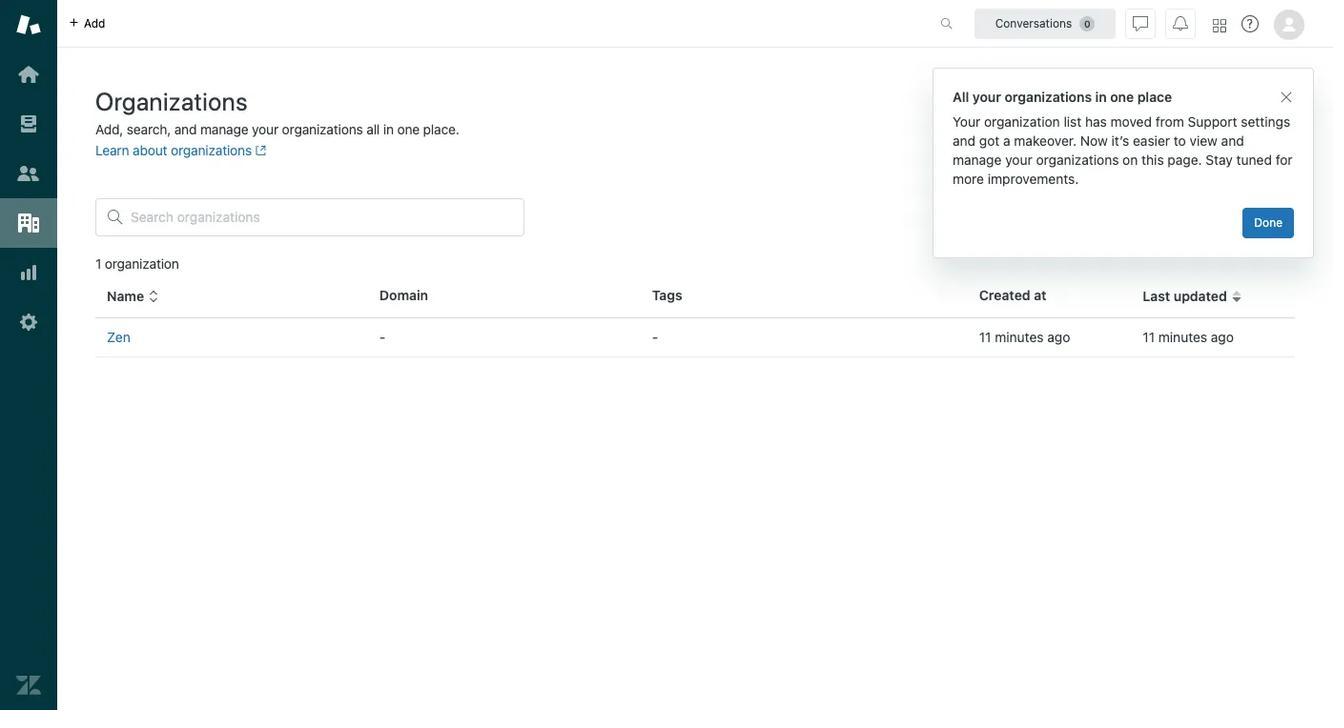 Task type: locate. For each thing, give the bounding box(es) containing it.
1 vertical spatial manage
[[953, 152, 1002, 168]]

zendesk support image
[[16, 12, 41, 37]]

last updated
[[1143, 288, 1227, 304]]

organizations down now
[[1036, 152, 1119, 168]]

last
[[1143, 288, 1170, 304]]

0 horizontal spatial one
[[397, 121, 420, 137]]

for
[[1276, 152, 1293, 168]]

1 horizontal spatial one
[[1110, 89, 1134, 105]]

1 horizontal spatial manage
[[953, 152, 1002, 168]]

bulk import button
[[1039, 90, 1162, 128]]

improvements.
[[988, 171, 1079, 187]]

and inside the organizations add, search, and manage your organizations all in one place.
[[174, 121, 197, 137]]

1 vertical spatial one
[[397, 121, 420, 137]]

2 11 minutes ago from the left
[[1143, 329, 1234, 345]]

one up moved
[[1110, 89, 1134, 105]]

0 horizontal spatial 11
[[979, 329, 991, 345]]

add,
[[95, 121, 123, 137]]

in right all
[[383, 121, 394, 137]]

search,
[[127, 121, 171, 137]]

zendesk products image
[[1213, 19, 1227, 32]]

11 minutes ago
[[979, 329, 1071, 345], [1143, 329, 1234, 345]]

1 horizontal spatial your
[[973, 89, 1001, 105]]

in inside all your organizations in one place your organization list has moved from support settings and got a makeover. now it's easier to view and manage your organizations on this page. stay tuned for more improvements.
[[1096, 89, 1107, 105]]

organizations
[[1005, 89, 1092, 105], [282, 121, 363, 137], [171, 142, 252, 158], [1036, 152, 1119, 168]]

moved
[[1111, 113, 1152, 130]]

organizations add, search, and manage your organizations all in one place.
[[95, 87, 459, 137]]

in up has
[[1096, 89, 1107, 105]]

1 horizontal spatial minutes
[[1159, 329, 1208, 345]]

1 11 from the left
[[979, 329, 991, 345]]

and up learn about organizations link
[[174, 121, 197, 137]]

0 horizontal spatial minutes
[[995, 329, 1044, 345]]

it's
[[1112, 133, 1130, 149]]

1 vertical spatial your
[[252, 121, 279, 137]]

zen link
[[107, 329, 130, 345]]

1 horizontal spatial organization
[[984, 113, 1060, 130]]

page.
[[1168, 152, 1202, 168]]

1 horizontal spatial 11 minutes ago
[[1143, 329, 1234, 345]]

minutes
[[995, 329, 1044, 345], [1159, 329, 1208, 345]]

0 horizontal spatial -
[[380, 329, 386, 345]]

one left place.
[[397, 121, 420, 137]]

organizations
[[95, 87, 248, 115]]

manage up learn about organizations link
[[200, 121, 248, 137]]

1 ago from the left
[[1048, 329, 1071, 345]]

bulk
[[1054, 100, 1080, 116]]

done button
[[1243, 208, 1294, 238]]

to
[[1174, 133, 1186, 149]]

manage
[[200, 121, 248, 137], [953, 152, 1002, 168]]

2 minutes from the left
[[1159, 329, 1208, 345]]

and down "your"
[[953, 133, 976, 149]]

organizations image
[[16, 211, 41, 236]]

1 horizontal spatial 11
[[1143, 329, 1155, 345]]

get started image
[[16, 62, 41, 87]]

2 vertical spatial your
[[1005, 152, 1033, 168]]

customers image
[[16, 161, 41, 186]]

1 11 minutes ago from the left
[[979, 329, 1071, 345]]

organizations right about
[[171, 142, 252, 158]]

import
[[1084, 100, 1124, 116]]

your down a
[[1005, 152, 1033, 168]]

your
[[973, 89, 1001, 105], [252, 121, 279, 137], [1005, 152, 1033, 168]]

place.
[[423, 121, 459, 137]]

0 horizontal spatial organization
[[105, 256, 179, 272]]

Search organizations field
[[131, 209, 512, 226]]

2 horizontal spatial organization
[[1213, 100, 1290, 116]]

close image
[[1279, 90, 1294, 105]]

get help image
[[1242, 15, 1259, 32]]

updated
[[1174, 288, 1227, 304]]

manage up more
[[953, 152, 1002, 168]]

place
[[1138, 89, 1172, 105]]

0 horizontal spatial manage
[[200, 121, 248, 137]]

1 horizontal spatial in
[[1096, 89, 1107, 105]]

0 vertical spatial in
[[1096, 89, 1107, 105]]

learn
[[95, 142, 129, 158]]

1 vertical spatial in
[[383, 121, 394, 137]]

2 - from the left
[[652, 329, 658, 345]]

-
[[380, 329, 386, 345], [652, 329, 658, 345]]

0 vertical spatial your
[[973, 89, 1001, 105]]

conversations button
[[975, 8, 1116, 39]]

and
[[174, 121, 197, 137], [953, 133, 976, 149], [1221, 133, 1244, 149]]

0 horizontal spatial and
[[174, 121, 197, 137]]

your right all at the top right of page
[[973, 89, 1001, 105]]

0 horizontal spatial 11 minutes ago
[[979, 329, 1071, 345]]

has
[[1085, 113, 1107, 130]]

1 horizontal spatial ago
[[1211, 329, 1234, 345]]

your up (opens in a new tab) image
[[252, 121, 279, 137]]

manage inside all your organizations in one place your organization list has moved from support settings and got a makeover. now it's easier to view and manage your organizations on this page. stay tuned for more improvements.
[[953, 152, 1002, 168]]

add
[[1185, 100, 1210, 116]]

0 horizontal spatial your
[[252, 121, 279, 137]]

0 horizontal spatial ago
[[1048, 329, 1071, 345]]

0 vertical spatial one
[[1110, 89, 1134, 105]]

organization
[[1213, 100, 1290, 116], [984, 113, 1060, 130], [105, 256, 179, 272]]

0 vertical spatial manage
[[200, 121, 248, 137]]

0 horizontal spatial in
[[383, 121, 394, 137]]

11
[[979, 329, 991, 345], [1143, 329, 1155, 345]]

1 horizontal spatial -
[[652, 329, 658, 345]]

in inside the organizations add, search, and manage your organizations all in one place.
[[383, 121, 394, 137]]

got
[[979, 133, 1000, 149]]

in
[[1096, 89, 1107, 105], [383, 121, 394, 137]]

one
[[1110, 89, 1134, 105], [397, 121, 420, 137]]

main element
[[0, 0, 57, 711]]

and up stay
[[1221, 133, 1244, 149]]

2 horizontal spatial your
[[1005, 152, 1033, 168]]

organization inside button
[[1213, 100, 1290, 116]]

conversations
[[995, 16, 1072, 30]]

ago
[[1048, 329, 1071, 345], [1211, 329, 1234, 345]]

views image
[[16, 112, 41, 136]]

organizations left all
[[282, 121, 363, 137]]

organization inside all your organizations in one place your organization list has moved from support settings and got a makeover. now it's easier to view and manage your organizations on this page. stay tuned for more improvements.
[[984, 113, 1060, 130]]



Task type: describe. For each thing, give the bounding box(es) containing it.
easier
[[1133, 133, 1170, 149]]

name button
[[107, 288, 159, 305]]

reporting image
[[16, 260, 41, 285]]

on
[[1123, 152, 1138, 168]]

list
[[1064, 113, 1082, 130]]

tuned
[[1237, 152, 1272, 168]]

settings
[[1241, 113, 1291, 130]]

zen
[[107, 329, 130, 345]]

2 ago from the left
[[1211, 329, 1234, 345]]

all your organizations in one place dialog
[[933, 68, 1314, 258]]

one inside all your organizations in one place your organization list has moved from support settings and got a makeover. now it's easier to view and manage your organizations on this page. stay tuned for more improvements.
[[1110, 89, 1134, 105]]

2 horizontal spatial and
[[1221, 133, 1244, 149]]

add organization button
[[1170, 90, 1305, 128]]

more
[[953, 171, 984, 187]]

all
[[367, 121, 380, 137]]

2 11 from the left
[[1143, 329, 1155, 345]]

organization for 1 organization
[[105, 256, 179, 272]]

this
[[1142, 152, 1164, 168]]

about
[[133, 142, 167, 158]]

organizations up list
[[1005, 89, 1092, 105]]

1 horizontal spatial and
[[953, 133, 976, 149]]

(opens in a new tab) image
[[252, 145, 267, 157]]

1 minutes from the left
[[995, 329, 1044, 345]]

now
[[1081, 133, 1108, 149]]

organization for add organization
[[1213, 100, 1290, 116]]

one inside the organizations add, search, and manage your organizations all in one place.
[[397, 121, 420, 137]]

1 - from the left
[[380, 329, 386, 345]]

1
[[95, 256, 101, 272]]

organizations inside the organizations add, search, and manage your organizations all in one place.
[[282, 121, 363, 137]]

from
[[1156, 113, 1184, 130]]

manage inside the organizations add, search, and manage your organizations all in one place.
[[200, 121, 248, 137]]

your
[[953, 113, 981, 130]]

done
[[1255, 216, 1283, 230]]

support
[[1188, 113, 1238, 130]]

makeover.
[[1014, 133, 1077, 149]]

a
[[1003, 133, 1011, 149]]

your inside the organizations add, search, and manage your organizations all in one place.
[[252, 121, 279, 137]]

learn about organizations
[[95, 142, 252, 158]]

1 organization
[[95, 256, 179, 272]]

admin image
[[16, 310, 41, 335]]

last updated button
[[1143, 288, 1243, 305]]

view
[[1190, 133, 1218, 149]]

bulk import
[[1054, 100, 1124, 116]]

learn about organizations link
[[95, 142, 267, 158]]

all
[[953, 89, 969, 105]]

add organization
[[1185, 100, 1290, 116]]

name
[[107, 288, 144, 304]]

zendesk image
[[16, 673, 41, 698]]

stay
[[1206, 152, 1233, 168]]

all your organizations in one place your organization list has moved from support settings and got a makeover. now it's easier to view and manage your organizations on this page. stay tuned for more improvements.
[[953, 89, 1293, 187]]



Task type: vqa. For each thing, say whether or not it's contained in the screenshot.
'Created 28 minutes ago Updated 28 minutes ago'
no



